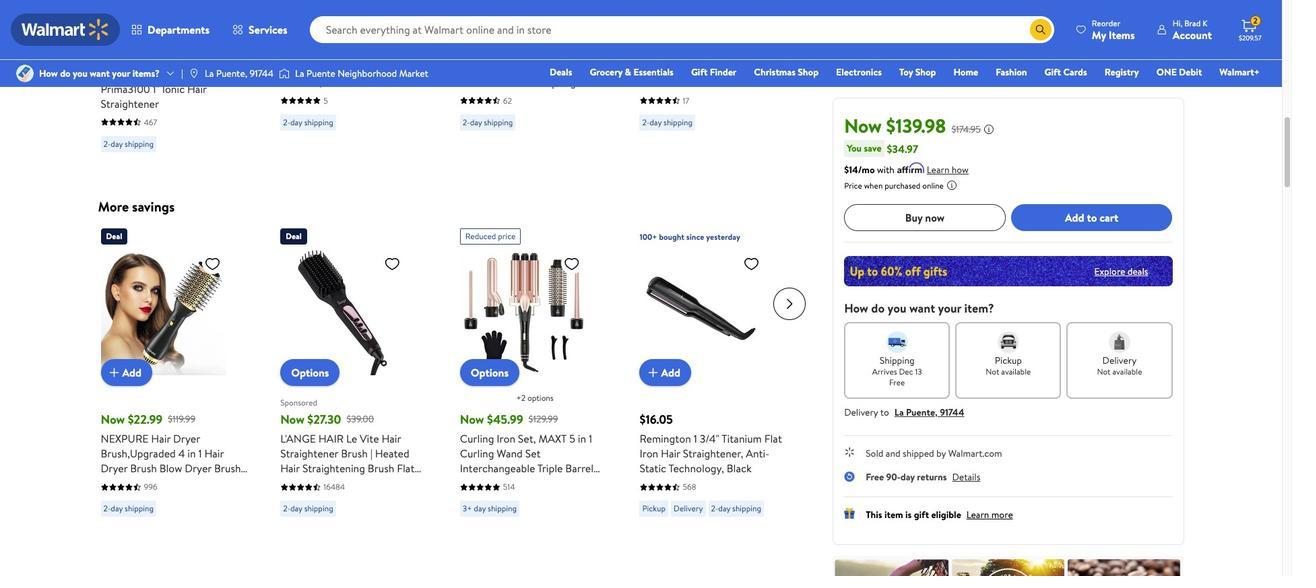 Task type: locate. For each thing, give the bounding box(es) containing it.
1 horizontal spatial edition
[[498, 60, 530, 74]]

0 vertical spatial anti-
[[746, 446, 770, 461]]

shipping down iron,
[[304, 116, 333, 128]]

now inside now $139.98 $174.99 babylisspro nano titanium limited edition iridescent 1 1/4" flat iron, prima3000
[[280, 25, 305, 41]]

shipping down 17
[[664, 116, 693, 128]]

more up "how do you want your items?"
[[101, 42, 123, 56]]

1 horizontal spatial ionic
[[460, 74, 483, 89]]

gift for gift cards
[[1045, 65, 1061, 79]]

anti-
[[746, 446, 770, 461], [219, 476, 243, 491]]

now inside now $22.99 $119.99 nexpure hair dryer brush,upgraded 4 in 1 hair dryer brush blow dryer brush in one with negative ion anti- frizz ceramic titanium barrel hot air brush hair straightener brush
[[101, 411, 125, 428]]

hot inside now $22.99 $119.99 nexpure hair dryer brush,upgraded 4 in 1 hair dryer brush blow dryer brush in one with negative ion anti- frizz ceramic titanium barrel hot air brush hair straightener brush
[[101, 505, 119, 520]]

2 deal from the left
[[286, 230, 302, 242]]

you down walmart image
[[73, 67, 88, 80]]

2 limited from the left
[[460, 60, 495, 74]]

1 horizontal spatial you
[[888, 300, 907, 317]]

pickup inside 'product' group
[[643, 503, 666, 514]]

2 available from the left
[[1113, 366, 1143, 377]]

iron down $16.05
[[640, 446, 659, 461]]

1 horizontal spatial $139.98
[[887, 113, 946, 139]]

babylisspro
[[460, 45, 513, 60]]

0 vertical spatial $139.98
[[307, 25, 346, 41]]

you up intent image for shipping
[[888, 300, 907, 317]]

1 horizontal spatial 91744
[[940, 406, 965, 419]]

barrel down interchangeable
[[502, 491, 530, 505]]

1/4" right iridescent
[[408, 60, 426, 74]]

shipping down 514
[[488, 503, 517, 514]]

1 horizontal spatial for
[[302, 476, 315, 491]]

iron left voltage
[[280, 476, 299, 491]]

flat inside sponsored now $27.30 $39.00 l'ange hair le vite hair straightener brush | heated hair straightening brush flat iron for smooth, anti frizz hair | dual-voltage electric hair brush straightener | hot brush for styling
[[397, 461, 415, 476]]

pickup inside the pickup not available
[[995, 354, 1022, 367]]

2 options from the left
[[471, 365, 509, 380]]

2 add button from the left
[[640, 359, 691, 386]]

$139.98 for now $139.98
[[887, 113, 946, 139]]

services
[[249, 22, 288, 37]]

1 add to cart image from the left
[[106, 365, 122, 381]]

giftset
[[533, 60, 566, 74]]

shop for toy shop
[[916, 65, 936, 79]]

nano down the from
[[163, 66, 188, 81]]

$139.98 up $34.97
[[887, 113, 946, 139]]

deal for now
[[106, 230, 122, 242]]

& right grocery at the top left
[[625, 65, 631, 79]]

in right maxt
[[578, 431, 586, 446]]

items
[[1109, 27, 1135, 42]]

2 horizontal spatial &
[[755, 74, 762, 89]]

add to cart image for now
[[106, 365, 122, 381]]

one
[[112, 476, 132, 491]]

ionic inside $129.93 babylisspro nano titanium limited edition giftset (1 1/4" ionic flat iron & 1" spring curling iron)
[[460, 74, 483, 89]]

91744 down 'services' dropdown button
[[250, 67, 274, 80]]

not down intent image for delivery
[[1097, 366, 1111, 377]]

0 horizontal spatial available
[[1002, 366, 1031, 377]]

1 options from the left
[[291, 365, 329, 380]]

1 horizontal spatial in
[[188, 446, 196, 461]]

pickup for pickup not available
[[995, 354, 1022, 367]]

la down $130.00
[[205, 67, 214, 80]]

more left savings
[[98, 197, 129, 216]]

 image down walmart image
[[16, 65, 34, 82]]

gift
[[691, 65, 708, 79], [1045, 65, 1061, 79]]

available inside delivery not available
[[1113, 366, 1143, 377]]

0 horizontal spatial 1/4"
[[408, 60, 426, 74]]

1 horizontal spatial gift
[[1045, 65, 1061, 79]]

price when purchased online
[[845, 180, 944, 191]]

1 horizontal spatial with
[[877, 163, 895, 177]]

add to cart image
[[106, 365, 122, 381], [645, 365, 661, 381]]

delivery up sold
[[845, 406, 878, 419]]

pickup down static
[[643, 503, 666, 514]]

| right anti
[[428, 476, 430, 491]]

1 vertical spatial delivery
[[845, 406, 878, 419]]

2 not from the left
[[1097, 366, 1111, 377]]

next slide for more savings list image
[[774, 288, 806, 320]]

anti- right straightener, at the bottom right of the page
[[746, 446, 770, 461]]

edition
[[318, 60, 351, 74], [498, 60, 530, 74]]

do down walmart image
[[60, 67, 71, 80]]

want up "prima3100"
[[90, 67, 110, 80]]

prima3000
[[325, 74, 377, 89]]

1 horizontal spatial  image
[[189, 68, 199, 79]]

options link up +2
[[460, 359, 520, 386]]

iron up 62
[[506, 74, 524, 89]]

1 inside the $16.05 remington 1 3/4" titanium flat iron hair straightener, anti- static technology, black
[[694, 431, 697, 446]]

gift for gift finder
[[691, 65, 708, 79]]

1 ceramic from the left
[[125, 491, 164, 505]]

1 for $45.99
[[589, 431, 592, 446]]

add to favorites list, remington 1 3/4" titanium flat iron hair straightener, anti-static technology, black image
[[744, 255, 760, 272]]

$129.93 babylisspro nano titanium limited edition giftset (1 1/4" ionic flat iron & 1" spring curling iron)
[[460, 25, 595, 104]]

and inside now $45.99 $129.99 curling iron set, maxt 5 in 1 curling wand set interchangeable triple barrel curling iron and curling brush ceramic barrel wand curling iron(0.35-1.25)
[[518, 476, 535, 491]]

with inside now $22.99 $119.99 nexpure hair dryer brush,upgraded 4 in 1 hair dryer brush blow dryer brush in one with negative ion anti- frizz ceramic titanium barrel hot air brush hair straightener brush
[[134, 476, 154, 491]]

learn how
[[927, 163, 969, 177]]

0 horizontal spatial wand
[[497, 446, 523, 461]]

1 gift from the left
[[691, 65, 708, 79]]

add button up $16.05
[[640, 359, 691, 386]]

1" inside babylisspro nano titanium prima3100 1" ionic hair straightener
[[153, 81, 160, 96]]

black
[[727, 461, 752, 476]]

and right sold
[[886, 447, 901, 460]]

options
[[125, 42, 155, 56], [528, 392, 554, 404]]

do for how do you want your items?
[[60, 67, 71, 80]]

0 horizontal spatial learn
[[927, 163, 950, 177]]

static
[[640, 461, 667, 476]]

1 horizontal spatial frizz
[[382, 476, 403, 491]]

1 horizontal spatial puente,
[[906, 406, 938, 419]]

not inside delivery not available
[[1097, 366, 1111, 377]]

0 vertical spatial more
[[101, 42, 123, 56]]

flat inside "babylisspro nano titanium duo ultra-thin flat iron prepack - bnt4072tuc & bnt4073tuc"
[[711, 60, 729, 74]]

1 horizontal spatial anti-
[[746, 446, 770, 461]]

& right the finder
[[755, 74, 762, 89]]

options link for now
[[460, 359, 520, 386]]

0 horizontal spatial 1"
[[153, 81, 160, 96]]

now up nexpure
[[101, 411, 125, 428]]

your for items?
[[112, 67, 130, 80]]

is
[[906, 508, 912, 522]]

1 horizontal spatial ceramic
[[460, 491, 499, 505]]

christmas shop
[[754, 65, 819, 79]]

$119.99
[[168, 412, 196, 426]]

how for how do you want your item?
[[845, 300, 869, 317]]

more inside now $132.98 $189.99 more options from $130.00
[[101, 42, 123, 56]]

0 horizontal spatial options
[[125, 42, 155, 56]]

flat inside now $139.98 $174.99 babylisspro nano titanium limited edition iridescent 1 1/4" flat iron, prima3000
[[280, 74, 298, 89]]

1 shop from the left
[[798, 65, 819, 79]]

add button
[[101, 359, 152, 386], [640, 359, 691, 386]]

1" left spring
[[537, 74, 544, 89]]

1 vertical spatial and
[[518, 476, 535, 491]]

add up "$22.99"
[[122, 365, 142, 380]]

add button for now
[[101, 359, 152, 386]]

bought
[[659, 231, 685, 243]]

hair down $130.00
[[187, 81, 207, 96]]

titanium inside the $16.05 remington 1 3/4" titanium flat iron hair straightener, anti- static technology, black
[[722, 431, 762, 446]]

1 inside now $22.99 $119.99 nexpure hair dryer brush,upgraded 4 in 1 hair dryer brush blow dryer brush in one with negative ion anti- frizz ceramic titanium barrel hot air brush hair straightener brush
[[198, 446, 202, 461]]

1 horizontal spatial hot
[[375, 505, 393, 520]]

0 vertical spatial do
[[60, 67, 71, 80]]

clear search field text image
[[1014, 24, 1025, 35]]

straightening
[[303, 461, 365, 476]]

babylisspro inside "babylisspro nano titanium duo ultra-thin flat iron prepack - bnt4072tuc & bnt4073tuc"
[[640, 45, 699, 60]]

how down walmart image
[[39, 67, 58, 80]]

in for $22.99
[[188, 446, 196, 461]]

to down the arrives
[[881, 406, 889, 419]]

 image for la puente neighborhood market
[[279, 67, 290, 80]]

options
[[291, 365, 329, 380], [471, 365, 509, 380]]

1 horizontal spatial learn
[[967, 508, 990, 522]]

walmart image
[[22, 19, 109, 40]]

2 edition from the left
[[498, 60, 530, 74]]

hi,
[[1173, 17, 1183, 29]]

available inside the pickup not available
[[1002, 366, 1031, 377]]

titanium inside babylisspro nano titanium prima3100 1" ionic hair straightener
[[190, 66, 230, 81]]

babylisspro nano titanium prima3100 1" ionic hair straightener
[[101, 66, 230, 111]]

$139.98 for now $139.98 $174.99 babylisspro nano titanium limited edition iridescent 1 1/4" flat iron, prima3000
[[307, 25, 346, 41]]

more
[[992, 508, 1013, 522]]

0 vertical spatial pickup
[[995, 354, 1022, 367]]

& inside "babylisspro nano titanium duo ultra-thin flat iron prepack - bnt4072tuc & bnt4073tuc"
[[755, 74, 762, 89]]

1 horizontal spatial pickup
[[995, 354, 1022, 367]]

0 vertical spatial want
[[90, 67, 110, 80]]

ionic down the from
[[162, 81, 185, 96]]

product group containing $129.93
[[460, 0, 610, 157]]

0 horizontal spatial for
[[280, 520, 294, 535]]

brush
[[341, 446, 368, 461], [130, 461, 157, 476], [214, 461, 241, 476], [368, 461, 394, 476], [574, 476, 601, 491], [138, 505, 164, 520], [280, 505, 307, 520], [396, 505, 422, 520], [101, 520, 127, 535]]

grocery & essentials link
[[584, 65, 680, 80]]

not inside the pickup not available
[[986, 366, 1000, 377]]

$139.98
[[307, 25, 346, 41], [887, 113, 946, 139]]

babylisspro up puente
[[280, 45, 339, 60]]

5 down puente
[[324, 95, 328, 106]]

fashion
[[996, 65, 1027, 79]]

gifting made easy image
[[845, 508, 855, 519]]

0 vertical spatial your
[[112, 67, 130, 80]]

intent image for pickup image
[[998, 332, 1019, 353]]

1 horizontal spatial babylisspro
[[640, 45, 699, 60]]

1" inside $129.93 babylisspro nano titanium limited edition giftset (1 1/4" ionic flat iron & 1" spring curling iron)
[[537, 74, 544, 89]]

now $139.98 $174.99 babylisspro nano titanium limited edition iridescent 1 1/4" flat iron, prima3000
[[280, 25, 426, 89]]

one debit
[[1157, 65, 1202, 79]]

0 horizontal spatial &
[[527, 74, 534, 89]]

vite
[[360, 431, 379, 446]]

1 vertical spatial 91744
[[940, 406, 965, 419]]

now inside now $132.98 $189.99 more options from $130.00
[[101, 25, 125, 41]]

& right iron)
[[527, 74, 534, 89]]

flat inside the $16.05 remington 1 3/4" titanium flat iron hair straightener, anti- static technology, black
[[765, 431, 782, 446]]

0 vertical spatial for
[[302, 476, 315, 491]]

2 babylisspro from the left
[[640, 45, 699, 60]]

1 horizontal spatial la
[[295, 67, 304, 80]]

0 horizontal spatial edition
[[318, 60, 351, 74]]

departments
[[148, 22, 210, 37]]

0 horizontal spatial how
[[39, 67, 58, 80]]

straightener inside babylisspro nano titanium prima3100 1" ionic hair straightener
[[101, 96, 159, 111]]

reorder my items
[[1092, 17, 1135, 42]]

limited down services
[[280, 60, 315, 74]]

deals
[[550, 65, 572, 79]]

to inside button
[[1087, 210, 1097, 225]]

explore
[[1095, 265, 1126, 278]]

details
[[953, 470, 981, 484]]

1 options link from the left
[[280, 359, 340, 386]]

0 horizontal spatial add button
[[101, 359, 152, 386]]

1 horizontal spatial add to cart image
[[645, 365, 661, 381]]

walmart+ link
[[1214, 65, 1266, 80]]

yesterday
[[706, 231, 741, 243]]

options link up sponsored
[[280, 359, 340, 386]]

shipping
[[880, 354, 915, 367]]

add button up "$22.99"
[[101, 359, 152, 386]]

now $45.99 $129.99 curling iron set, maxt 5 in 1 curling wand set interchangeable triple barrel curling iron and curling brush ceramic barrel wand curling iron(0.35-1.25)
[[460, 411, 601, 520]]

straightener
[[101, 96, 159, 111], [280, 446, 339, 461], [189, 505, 247, 520], [310, 505, 368, 520]]

product group
[[101, 0, 251, 157], [280, 0, 431, 157], [460, 0, 610, 157], [640, 0, 790, 157], [101, 223, 251, 544], [280, 223, 431, 544], [460, 223, 610, 544], [640, 223, 790, 544]]

learn left more
[[967, 508, 990, 522]]

91744 up by
[[940, 406, 965, 419]]

iron left the christmas
[[731, 60, 750, 74]]

2 vertical spatial delivery
[[674, 503, 703, 514]]

not down intent image for pickup
[[986, 366, 1000, 377]]

puente, down 'services' dropdown button
[[216, 67, 247, 80]]

registry
[[1105, 65, 1139, 79]]

1 inside now $45.99 $129.99 curling iron set, maxt 5 in 1 curling wand set interchangeable triple barrel curling iron and curling brush ceramic barrel wand curling iron(0.35-1.25)
[[589, 431, 592, 446]]

1 horizontal spatial 1"
[[537, 74, 544, 89]]

gift right -
[[691, 65, 708, 79]]

3/4"
[[700, 431, 720, 446]]

0 horizontal spatial to
[[881, 406, 889, 419]]

delivery for to
[[845, 406, 878, 419]]

shipping up styling
[[304, 503, 333, 514]]

0 vertical spatial wand
[[497, 446, 523, 461]]

now up iron,
[[280, 25, 305, 41]]

2 horizontal spatial  image
[[279, 67, 290, 80]]

0 horizontal spatial 91744
[[250, 67, 274, 80]]

walmart+
[[1220, 65, 1260, 79]]

1 horizontal spatial delivery
[[845, 406, 878, 419]]

2 horizontal spatial delivery
[[1103, 354, 1137, 367]]

barrel right "triple"
[[566, 461, 594, 476]]

0 horizontal spatial la
[[205, 67, 214, 80]]

in right 4
[[188, 446, 196, 461]]

| down anti
[[370, 505, 373, 520]]

details button
[[953, 470, 981, 484]]

 image
[[16, 65, 34, 82], [279, 67, 290, 80], [189, 68, 199, 79]]

1 inside now $139.98 $174.99 babylisspro nano titanium limited edition iridescent 1 1/4" flat iron, prima3000
[[402, 60, 406, 74]]

2 shop from the left
[[916, 65, 936, 79]]

frizz left 996
[[101, 491, 122, 505]]

nano inside babylisspro nano titanium prima3100 1" ionic hair straightener
[[163, 66, 188, 81]]

save
[[864, 142, 882, 155]]

0 horizontal spatial not
[[986, 366, 1000, 377]]

to for delivery
[[881, 406, 889, 419]]

la puente neighborhood market
[[295, 67, 428, 80]]

k
[[1203, 17, 1208, 29]]

puente,
[[216, 67, 247, 80], [906, 406, 938, 419]]

add to cart image up nexpure
[[106, 365, 122, 381]]

0 horizontal spatial ceramic
[[125, 491, 164, 505]]

now for now $22.99 $119.99 nexpure hair dryer brush,upgraded 4 in 1 hair dryer brush blow dryer brush in one with negative ion anti- frizz ceramic titanium barrel hot air brush hair straightener brush
[[101, 411, 125, 428]]

with right one
[[134, 476, 154, 491]]

product group containing now $22.99
[[101, 223, 251, 544]]

0 horizontal spatial your
[[112, 67, 130, 80]]

1 right iridescent
[[402, 60, 406, 74]]

0 horizontal spatial $139.98
[[307, 25, 346, 41]]

1 vertical spatial do
[[872, 300, 885, 317]]

1 horizontal spatial 1/4"
[[578, 60, 595, 74]]

1 horizontal spatial options
[[471, 365, 509, 380]]

spring
[[546, 74, 576, 89]]

triple
[[538, 461, 563, 476]]

1 vertical spatial want
[[910, 300, 935, 317]]

17
[[683, 95, 690, 106]]

2 1/4" from the left
[[578, 60, 595, 74]]

hair up ion
[[204, 446, 224, 461]]

1 vertical spatial for
[[280, 520, 294, 535]]

2 options link from the left
[[460, 359, 520, 386]]

now up you
[[845, 113, 882, 139]]

learn inside button
[[927, 163, 950, 177]]

2-day shipping down 62
[[463, 116, 513, 128]]

1 vertical spatial 5
[[570, 431, 575, 446]]

0 horizontal spatial with
[[134, 476, 154, 491]]

shop for christmas shop
[[798, 65, 819, 79]]

titanium
[[369, 45, 409, 60], [543, 45, 583, 60], [729, 45, 769, 60], [190, 66, 230, 81], [722, 431, 762, 446], [166, 491, 206, 505]]

1 vertical spatial with
[[134, 476, 154, 491]]

options for sponsored
[[291, 365, 329, 380]]

0 vertical spatial learn
[[927, 163, 950, 177]]

1 deal from the left
[[106, 230, 122, 242]]

delivery inside 'product' group
[[674, 503, 703, 514]]

up to sixty percent off deals. shop now. image
[[845, 256, 1173, 286]]

0 horizontal spatial barrel
[[209, 491, 237, 505]]

ionic inside babylisspro nano titanium prima3100 1" ionic hair straightener
[[162, 81, 185, 96]]

1/4" right (1
[[578, 60, 595, 74]]

straightener down ion
[[189, 505, 247, 520]]

0 vertical spatial puente,
[[216, 67, 247, 80]]

1 babylisspro from the left
[[280, 45, 339, 60]]

1 vertical spatial how
[[845, 300, 869, 317]]

want for item?
[[910, 300, 935, 317]]

1 add button from the left
[[101, 359, 152, 386]]

curling
[[460, 89, 494, 104], [460, 431, 494, 446], [460, 446, 494, 461], [460, 476, 494, 491], [537, 476, 572, 491], [561, 491, 595, 505]]

 image left iron,
[[279, 67, 290, 80]]

how for how do you want your items?
[[39, 67, 58, 80]]

1 hot from the left
[[101, 505, 119, 520]]

product group containing babylisspro nano titanium duo ultra-thin flat iron prepack - bnt4072tuc & bnt4073tuc
[[640, 0, 790, 157]]

$45.99
[[487, 411, 523, 428]]

0 vertical spatial to
[[1087, 210, 1097, 225]]

arrives
[[872, 366, 897, 377]]

0 vertical spatial how
[[39, 67, 58, 80]]

delivery inside delivery not available
[[1103, 354, 1137, 367]]

1 vertical spatial to
[[881, 406, 889, 419]]

$130.00
[[180, 42, 211, 56]]

electronics
[[836, 65, 882, 79]]

eligible
[[932, 508, 962, 522]]

Walmart Site-Wide search field
[[310, 16, 1055, 43]]

search icon image
[[1036, 24, 1046, 35]]

shipping
[[304, 116, 333, 128], [484, 116, 513, 128], [664, 116, 693, 128], [125, 138, 154, 149], [125, 503, 154, 514], [304, 503, 333, 514], [488, 503, 517, 514], [733, 503, 762, 514]]

you for how do you want your item?
[[888, 300, 907, 317]]

product group containing now $139.98
[[280, 0, 431, 157]]

delivery down intent image for delivery
[[1103, 354, 1137, 367]]

$27.30
[[307, 411, 341, 428]]

2 add to cart image from the left
[[645, 365, 661, 381]]

brush inside now $45.99 $129.99 curling iron set, maxt 5 in 1 curling wand set interchangeable triple barrel curling iron and curling brush ceramic barrel wand curling iron(0.35-1.25)
[[574, 476, 601, 491]]

le
[[346, 431, 357, 446]]

2 gift from the left
[[1045, 65, 1061, 79]]

2 hot from the left
[[375, 505, 393, 520]]

titanium up black
[[722, 431, 762, 446]]

1/4"
[[408, 60, 426, 74], [578, 60, 595, 74]]

product group containing $16.05
[[640, 223, 790, 544]]

curling inside $129.93 babylisspro nano titanium limited edition giftset (1 1/4" ionic flat iron & 1" spring curling iron)
[[460, 89, 494, 104]]

your up "prima3100"
[[112, 67, 130, 80]]

limited inside now $139.98 $174.99 babylisspro nano titanium limited edition iridescent 1 1/4" flat iron, prima3000
[[280, 60, 315, 74]]

cards
[[1064, 65, 1087, 79]]

in inside now $45.99 $129.99 curling iron set, maxt 5 in 1 curling wand set interchangeable triple barrel curling iron and curling brush ceramic barrel wand curling iron(0.35-1.25)
[[578, 431, 586, 446]]

add to cart image up $16.05
[[645, 365, 661, 381]]

$139.98 inside now $139.98 $174.99 babylisspro nano titanium limited edition iridescent 1 1/4" flat iron, prima3000
[[307, 25, 346, 41]]

1 left the '3/4"'
[[694, 431, 697, 446]]

nano inside now $139.98 $174.99 babylisspro nano titanium limited edition iridescent 1 1/4" flat iron, prima3000
[[342, 45, 367, 60]]

1 1/4" from the left
[[408, 60, 426, 74]]

prima3100
[[101, 81, 150, 96]]

curling iron set, maxt 5 in 1 curling wand set interchangeable triple barrel curling iron and curling brush ceramic barrel wand curling iron(0.35-1.25) image
[[460, 250, 585, 375]]

1 available from the left
[[1002, 366, 1031, 377]]

straightener,
[[683, 446, 744, 461]]

0 horizontal spatial ionic
[[162, 81, 185, 96]]

not for pickup
[[986, 366, 1000, 377]]

my
[[1092, 27, 1107, 42]]

flat inside $129.93 babylisspro nano titanium limited edition giftset (1 1/4" ionic flat iron & 1" spring curling iron)
[[485, 74, 503, 89]]

1 horizontal spatial to
[[1087, 210, 1097, 225]]

1 horizontal spatial available
[[1113, 366, 1143, 377]]

to left the 'cart'
[[1087, 210, 1097, 225]]

available down intent image for pickup
[[1002, 366, 1031, 377]]

anti- inside now $22.99 $119.99 nexpure hair dryer brush,upgraded 4 in 1 hair dryer brush blow dryer brush in one with negative ion anti- frizz ceramic titanium barrel hot air brush hair straightener brush
[[219, 476, 243, 491]]

0 horizontal spatial free
[[866, 470, 884, 484]]

puente, down the 13
[[906, 406, 938, 419]]

affirm image
[[897, 162, 924, 173]]

1 limited from the left
[[280, 60, 315, 74]]

0 vertical spatial free
[[890, 377, 905, 388]]

1" down "items?"
[[153, 81, 160, 96]]

electronics link
[[830, 65, 888, 80]]

91744
[[250, 67, 274, 80], [940, 406, 965, 419]]

to for add
[[1087, 210, 1097, 225]]

want for items?
[[90, 67, 110, 80]]

hair up dual- on the left bottom of page
[[280, 461, 300, 476]]

brad
[[1185, 17, 1201, 29]]

1 vertical spatial your
[[938, 300, 962, 317]]

dryer right blow
[[185, 461, 212, 476]]

intent image for shipping image
[[887, 332, 908, 353]]

nano up la puente neighborhood market
[[342, 45, 367, 60]]

0 horizontal spatial add to cart image
[[106, 365, 122, 381]]

nano inside "babylisspro nano titanium duo ultra-thin flat iron prepack - bnt4072tuc & bnt4073tuc"
[[701, 45, 726, 60]]

straightener inside now $22.99 $119.99 nexpure hair dryer brush,upgraded 4 in 1 hair dryer brush blow dryer brush in one with negative ion anti- frizz ceramic titanium barrel hot air brush hair straightener brush
[[189, 505, 247, 520]]

add to cart image for $16.05
[[645, 365, 661, 381]]

0 horizontal spatial do
[[60, 67, 71, 80]]

now for now $139.98
[[845, 113, 882, 139]]

+2
[[517, 392, 526, 404]]

2 ceramic from the left
[[460, 491, 499, 505]]

savings
[[132, 197, 175, 216]]

do up shipping
[[872, 300, 885, 317]]

0 horizontal spatial delivery
[[674, 503, 703, 514]]

frizz right anti
[[382, 476, 403, 491]]

babylisspro up essentials
[[640, 45, 699, 60]]

0 horizontal spatial babylisspro
[[280, 45, 339, 60]]

0 horizontal spatial add
[[122, 365, 142, 380]]

1 edition from the left
[[318, 60, 351, 74]]

1 right 4
[[198, 446, 202, 461]]

iron inside sponsored now $27.30 $39.00 l'ange hair le vite hair straightener brush | heated hair straightening brush flat iron for smooth, anti frizz hair | dual-voltage electric hair brush straightener | hot brush for styling
[[280, 476, 299, 491]]

now inside now $45.99 $129.99 curling iron set, maxt 5 in 1 curling wand set interchangeable triple barrel curling iron and curling brush ceramic barrel wand curling iron(0.35-1.25)
[[460, 411, 484, 428]]

1 horizontal spatial options link
[[460, 359, 520, 386]]

add left the 'cart'
[[1065, 210, 1085, 225]]

1 vertical spatial pickup
[[643, 503, 666, 514]]

gift left cards
[[1045, 65, 1061, 79]]

nano up gift finder link
[[701, 45, 726, 60]]

want left item?
[[910, 300, 935, 317]]

dec
[[899, 366, 914, 377]]

price
[[845, 180, 862, 191]]

how
[[39, 67, 58, 80], [845, 300, 869, 317]]

1 vertical spatial anti-
[[219, 476, 243, 491]]

nano right babylisspro
[[516, 45, 541, 60]]

2-day shipping down bnt4073tuc
[[643, 116, 693, 128]]

1 not from the left
[[986, 366, 1000, 377]]

1 horizontal spatial barrel
[[502, 491, 530, 505]]

dryer down $119.99
[[173, 431, 200, 446]]

1 horizontal spatial limited
[[460, 60, 495, 74]]

available down intent image for delivery
[[1113, 366, 1143, 377]]

now inside sponsored now $27.30 $39.00 l'ange hair le vite hair straightener brush | heated hair straightening brush flat iron for smooth, anti frizz hair | dual-voltage electric hair brush straightener | hot brush for styling
[[280, 411, 305, 428]]

learn more about strikethrough prices image
[[984, 124, 995, 135]]

interchangeable
[[460, 461, 535, 476]]

1 horizontal spatial not
[[1097, 366, 1111, 377]]

0 horizontal spatial want
[[90, 67, 110, 80]]

1 horizontal spatial add button
[[640, 359, 691, 386]]

delivery for not
[[1103, 354, 1137, 367]]



Task type: describe. For each thing, give the bounding box(es) containing it.
add to favorites list, curling iron set, maxt 5 in 1 curling wand set interchangeable triple barrel curling iron and curling brush ceramic barrel wand curling iron(0.35-1.25) image
[[564, 255, 580, 272]]

iron,
[[301, 74, 322, 89]]

thin
[[689, 60, 709, 74]]

debit
[[1179, 65, 1202, 79]]

add for remington
[[661, 365, 681, 380]]

1/4" inside now $139.98 $174.99 babylisspro nano titanium limited edition iridescent 1 1/4" flat iron, prima3000
[[408, 60, 426, 74]]

deals
[[1128, 265, 1149, 278]]

0 vertical spatial 5
[[324, 95, 328, 106]]

frizz inside now $22.99 $119.99 nexpure hair dryer brush,upgraded 4 in 1 hair dryer brush blow dryer brush in one with negative ion anti- frizz ceramic titanium barrel hot air brush hair straightener brush
[[101, 491, 122, 505]]

now $132.98 $189.99 more options from $130.00
[[101, 25, 211, 56]]

bnt4073tuc
[[640, 89, 705, 104]]

-
[[680, 74, 684, 89]]

edition inside $129.93 babylisspro nano titanium limited edition giftset (1 1/4" ionic flat iron & 1" spring curling iron)
[[498, 60, 530, 74]]

add to favorites list, l'ange hair le vite hair straightener brush | heated hair straightening brush flat iron for smooth, anti frizz hair | dual-voltage electric hair brush straightener | hot brush for styling image
[[384, 255, 400, 272]]

hair down "$22.99"
[[151, 431, 171, 446]]

delivery not available
[[1097, 354, 1143, 377]]

dryer down nexpure
[[101, 461, 128, 476]]

now for now $45.99 $129.99 curling iron set, maxt 5 in 1 curling wand set interchangeable triple barrel curling iron and curling brush ceramic barrel wand curling iron(0.35-1.25)
[[460, 411, 484, 428]]

sold and shipped by walmart.com
[[866, 447, 1002, 460]]

hair down heated
[[406, 476, 425, 491]]

reorder
[[1092, 17, 1121, 29]]

la for la puente neighborhood market
[[295, 67, 304, 80]]

add for $22.99
[[122, 365, 142, 380]]

1 for $22.99
[[198, 446, 202, 461]]

iron up 3+ day shipping
[[497, 476, 516, 491]]

$39.00
[[347, 412, 374, 426]]

add to cart
[[1065, 210, 1119, 225]]

by
[[937, 447, 946, 460]]

100+ bought since yesterday
[[640, 231, 741, 243]]

2-day shipping down one
[[103, 503, 154, 514]]

100+
[[640, 231, 657, 243]]

$14/mo
[[845, 163, 875, 177]]

| left heated
[[370, 446, 373, 461]]

hair down negative
[[167, 505, 186, 520]]

shipping down black
[[733, 503, 762, 514]]

la for la puente, 91744
[[205, 67, 214, 80]]

iron)
[[497, 89, 519, 104]]

available for delivery
[[1113, 366, 1143, 377]]

sponsored
[[280, 397, 317, 408]]

straightener down 16484
[[310, 505, 368, 520]]

available for pickup
[[1002, 366, 1031, 377]]

0 horizontal spatial in
[[101, 476, 109, 491]]

2 horizontal spatial barrel
[[566, 461, 594, 476]]

christmas shop link
[[748, 65, 825, 80]]

gift
[[914, 508, 929, 522]]

air
[[121, 505, 135, 520]]

(1
[[568, 60, 575, 74]]

duo
[[640, 60, 659, 74]]

$189.99
[[172, 26, 202, 39]]

Search search field
[[310, 16, 1055, 43]]

$34.97
[[887, 141, 919, 156]]

your for item?
[[938, 300, 962, 317]]

now for now $132.98 $189.99 more options from $130.00
[[101, 25, 125, 41]]

product group containing now $45.99
[[460, 223, 610, 544]]

home
[[954, 65, 979, 79]]

1 for $139.98
[[402, 60, 406, 74]]

options link for sponsored
[[280, 359, 340, 386]]

reduced price
[[466, 230, 516, 242]]

finder
[[710, 65, 737, 79]]

0 vertical spatial 91744
[[250, 67, 274, 80]]

514
[[503, 481, 515, 493]]

babylisspro inside now $139.98 $174.99 babylisspro nano titanium limited edition iridescent 1 1/4" flat iron, prima3000
[[280, 45, 339, 60]]

nano inside $129.93 babylisspro nano titanium limited edition giftset (1 1/4" ionic flat iron & 1" spring curling iron)
[[516, 45, 541, 60]]

titanium inside now $139.98 $174.99 babylisspro nano titanium limited edition iridescent 1 1/4" flat iron, prima3000
[[369, 45, 409, 60]]

ion
[[202, 476, 216, 491]]

5 inside now $45.99 $129.99 curling iron set, maxt 5 in 1 curling wand set interchangeable triple barrel curling iron and curling brush ceramic barrel wand curling iron(0.35-1.25)
[[570, 431, 575, 446]]

departments button
[[120, 13, 221, 46]]

 image for how do you want your items?
[[16, 65, 34, 82]]

467
[[144, 116, 157, 128]]

1 vertical spatial puente,
[[906, 406, 938, 419]]

shipping arrives dec 13 free
[[872, 354, 922, 388]]

you save $34.97
[[847, 141, 919, 156]]

2-day shipping down iron,
[[283, 116, 333, 128]]

product group containing now $27.30
[[280, 223, 431, 544]]

568
[[683, 481, 696, 493]]

iron inside the $16.05 remington 1 3/4" titanium flat iron hair straightener, anti- static technology, black
[[640, 446, 659, 461]]

services button
[[221, 13, 299, 46]]

explore deals link
[[1089, 259, 1154, 283]]

1 horizontal spatial and
[[886, 447, 901, 460]]

2 horizontal spatial la
[[895, 406, 904, 419]]

add to favorites list, nexpure hair dryer brush,upgraded 4 in 1 hair dryer brush blow dryer brush in one with negative ion anti-frizz ceramic titanium barrel hot air brush hair straightener brush image
[[205, 255, 221, 272]]

 image for la puente, 91744
[[189, 68, 199, 79]]

la puente, 91744 button
[[895, 406, 965, 419]]

add button for $16.05
[[640, 359, 691, 386]]

sold
[[866, 447, 884, 460]]

account
[[1173, 27, 1212, 42]]

hair inside babylisspro nano titanium prima3100 1" ionic hair straightener
[[187, 81, 207, 96]]

90-
[[886, 470, 901, 484]]

straightener down "$27.30"
[[280, 446, 339, 461]]

free inside shipping arrives dec 13 free
[[890, 377, 905, 388]]

| down $130.00
[[181, 67, 183, 80]]

titanium inside now $22.99 $119.99 nexpure hair dryer brush,upgraded 4 in 1 hair dryer brush blow dryer brush in one with negative ion anti- frizz ceramic titanium barrel hot air brush hair straightener brush
[[166, 491, 206, 505]]

buy now button
[[845, 204, 1006, 231]]

ceramic inside now $22.99 $119.99 nexpure hair dryer brush,upgraded 4 in 1 hair dryer brush blow dryer brush in one with negative ion anti- frizz ceramic titanium barrel hot air brush hair straightener brush
[[125, 491, 164, 505]]

learn more button
[[967, 508, 1013, 522]]

legal information image
[[947, 180, 958, 191]]

you for how do you want your items?
[[73, 67, 88, 80]]

2-day shipping down 467 on the top left of page
[[103, 138, 154, 149]]

items?
[[133, 67, 160, 80]]

negative
[[157, 476, 199, 491]]

not for delivery
[[1097, 366, 1111, 377]]

2 horizontal spatial add
[[1065, 210, 1085, 225]]

options inside now $132.98 $189.99 more options from $130.00
[[125, 42, 155, 56]]

titanium inside $129.93 babylisspro nano titanium limited edition giftset (1 1/4" ionic flat iron & 1" spring curling iron)
[[543, 45, 583, 60]]

in for $45.99
[[578, 431, 586, 446]]

& inside $129.93 babylisspro nano titanium limited edition giftset (1 1/4" ionic flat iron & 1" spring curling iron)
[[527, 74, 534, 89]]

hair right vite
[[382, 431, 401, 446]]

gift cards
[[1045, 65, 1087, 79]]

now $139.98
[[845, 113, 946, 139]]

hair right anti
[[382, 491, 402, 505]]

one debit link
[[1151, 65, 1209, 80]]

frizz inside sponsored now $27.30 $39.00 l'ange hair le vite hair straightener brush | heated hair straightening brush flat iron for smooth, anti frizz hair | dual-voltage electric hair brush straightener | hot brush for styling
[[382, 476, 403, 491]]

buy now
[[906, 210, 945, 225]]

1/4" inside $129.93 babylisspro nano titanium limited edition giftset (1 1/4" ionic flat iron & 1" spring curling iron)
[[578, 60, 595, 74]]

since
[[687, 231, 705, 243]]

l'ange hair le vite hair straightener brush | heated hair straightening brush flat iron for smooth, anti frizz hair | dual-voltage electric hair brush straightener | hot brush for styling image
[[280, 250, 406, 375]]

remington 1 3/4" titanium flat iron hair straightener, anti-static technology, black image
[[640, 250, 765, 375]]

barrel inside now $22.99 $119.99 nexpure hair dryer brush,upgraded 4 in 1 hair dryer brush blow dryer brush in one with negative ion anti- frizz ceramic titanium barrel hot air brush hair straightener brush
[[209, 491, 237, 505]]

limited inside $129.93 babylisspro nano titanium limited edition giftset (1 1/4" ionic flat iron & 1" spring curling iron)
[[460, 60, 495, 74]]

gift finder
[[691, 65, 737, 79]]

shipping down 996
[[125, 503, 154, 514]]

edition inside now $139.98 $174.99 babylisspro nano titanium limited edition iridescent 1 1/4" flat iron, prima3000
[[318, 60, 351, 74]]

this
[[866, 508, 882, 522]]

set
[[525, 446, 541, 461]]

shipping down 62
[[484, 116, 513, 128]]

how do you want your item?
[[845, 300, 995, 317]]

iron inside $129.93 babylisspro nano titanium limited edition giftset (1 1/4" ionic flat iron & 1" spring curling iron)
[[506, 74, 524, 89]]

hot inside sponsored now $27.30 $39.00 l'ange hair le vite hair straightener brush | heated hair straightening brush flat iron for smooth, anti frizz hair | dual-voltage electric hair brush straightener | hot brush for styling
[[375, 505, 393, 520]]

christmas
[[754, 65, 796, 79]]

3+ day shipping
[[463, 503, 517, 514]]

2-day shipping down black
[[711, 503, 762, 514]]

do for how do you want your item?
[[872, 300, 885, 317]]

1 vertical spatial more
[[98, 197, 129, 216]]

returns
[[917, 470, 947, 484]]

iron inside "babylisspro nano titanium duo ultra-thin flat iron prepack - bnt4072tuc & bnt4073tuc"
[[731, 60, 750, 74]]

when
[[864, 180, 883, 191]]

deal for sponsored
[[286, 230, 302, 242]]

la puente, 91744
[[205, 67, 274, 80]]

options for now
[[471, 365, 509, 380]]

puente
[[307, 67, 336, 80]]

reduced
[[466, 230, 496, 242]]

item
[[885, 508, 903, 522]]

now $22.99 $119.99 nexpure hair dryer brush,upgraded 4 in 1 hair dryer brush blow dryer brush in one with negative ion anti- frizz ceramic titanium barrel hot air brush hair straightener brush
[[101, 411, 247, 535]]

brush,upgraded
[[101, 446, 176, 461]]

0 vertical spatial with
[[877, 163, 895, 177]]

1 vertical spatial free
[[866, 470, 884, 484]]

remington
[[640, 431, 691, 446]]

$129.99
[[529, 412, 558, 426]]

intent image for delivery image
[[1109, 332, 1131, 353]]

iron down $45.99
[[497, 431, 516, 446]]

ceramic inside now $45.99 $129.99 curling iron set, maxt 5 in 1 curling wand set interchangeable triple barrel curling iron and curling brush ceramic barrel wand curling iron(0.35-1.25)
[[460, 491, 499, 505]]

l'ange
[[280, 431, 316, 446]]

from
[[157, 42, 177, 56]]

titanium inside "babylisspro nano titanium duo ultra-thin flat iron prepack - bnt4072tuc & bnt4073tuc"
[[729, 45, 769, 60]]

hair inside the $16.05 remington 1 3/4" titanium flat iron hair straightener, anti- static technology, black
[[661, 446, 681, 461]]

1 horizontal spatial &
[[625, 65, 631, 79]]

pickup for pickup
[[643, 503, 666, 514]]

online
[[923, 180, 944, 191]]

nexpure hair dryer brush,upgraded 4 in 1 hair dryer brush blow dryer brush in one with negative ion anti-frizz ceramic titanium barrel hot air brush hair straightener brush image
[[101, 250, 226, 375]]

now
[[925, 210, 945, 225]]

shipping down 467 on the top left of page
[[125, 138, 154, 149]]

essentials
[[634, 65, 674, 79]]

market
[[399, 67, 428, 80]]

toy
[[900, 65, 913, 79]]

now for now $139.98 $174.99 babylisspro nano titanium limited edition iridescent 1 1/4" flat iron, prima3000
[[280, 25, 305, 41]]

voltage
[[305, 491, 341, 505]]

ultra-
[[662, 60, 689, 74]]

1 vertical spatial wand
[[533, 491, 559, 505]]

price
[[498, 230, 516, 242]]

toy shop link
[[894, 65, 942, 80]]

hi, brad k account
[[1173, 17, 1212, 42]]

buy
[[906, 210, 923, 225]]

walmart.com
[[949, 447, 1002, 460]]

set,
[[518, 431, 536, 446]]

product group containing now $132.98
[[101, 0, 251, 157]]

2-day shipping up styling
[[283, 503, 333, 514]]

you
[[847, 142, 862, 155]]

anti- inside the $16.05 remington 1 3/4" titanium flat iron hair straightener, anti- static technology, black
[[746, 446, 770, 461]]

bnt4072tuc
[[687, 74, 752, 89]]

1 horizontal spatial options
[[528, 392, 554, 404]]



Task type: vqa. For each thing, say whether or not it's contained in the screenshot.
(3) corresponding to Size (3)
no



